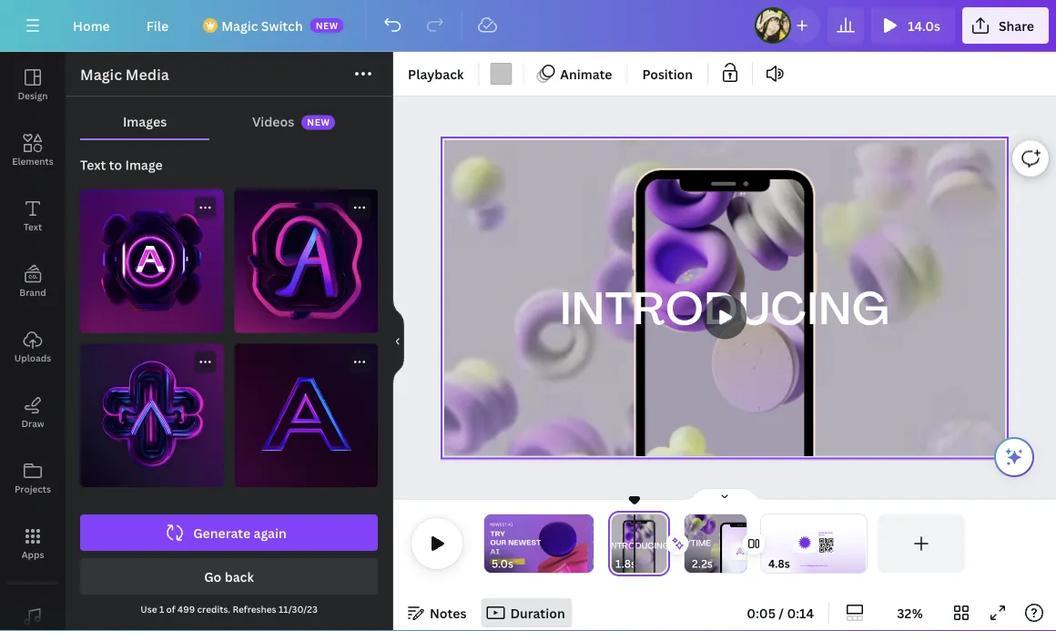 Task type: describe. For each thing, give the bounding box(es) containing it.
some rules apply when using these images. learn more
[[80, 500, 369, 515]]

4.8s button
[[769, 555, 790, 573]]

1 vertical spatial new
[[307, 116, 330, 129]]

canva assistant image
[[1004, 446, 1026, 468]]

14.0s button
[[872, 7, 955, 44]]

trimming, end edge slider for 2.2s
[[734, 515, 747, 573]]

1.8s
[[616, 556, 637, 571]]

animate
[[560, 65, 612, 82]]

rules
[[113, 500, 139, 515]]

playback button
[[401, 59, 471, 88]]

use
[[140, 603, 157, 615]]

14.0s
[[908, 17, 941, 34]]

elements button
[[0, 118, 66, 183]]

go back
[[204, 568, 254, 585]]

download now
[[819, 532, 833, 537]]

try for try our newest ai sign up now!
[[490, 531, 506, 538]]

www.reallygreatsite.com
[[801, 565, 828, 567]]

newest inside try our newest ai sign up now!
[[508, 540, 541, 547]]

some
[[80, 500, 110, 515]]

our for try our newest ai sign up now!
[[490, 540, 507, 547]]

try our newest ai sign up now!
[[490, 531, 541, 563]]

media
[[126, 65, 169, 84]]

apply
[[141, 500, 171, 515]]

now!
[[510, 560, 519, 563]]

trimming, start edge slider for 2.2s
[[685, 515, 698, 573]]

home link
[[58, 7, 125, 44]]

duration button
[[481, 598, 573, 628]]

text to image
[[80, 156, 163, 174]]

position button
[[635, 59, 701, 88]]

again
[[254, 524, 287, 542]]

notes button
[[401, 598, 474, 628]]

1 newest ai from the left
[[490, 523, 513, 527]]

generate
[[193, 524, 251, 542]]

magic for magic media
[[80, 65, 122, 84]]

5.0s button
[[492, 555, 514, 573]]

4.8s
[[769, 556, 790, 571]]

images
[[123, 112, 167, 130]]

share
[[999, 17, 1035, 34]]

file
[[146, 17, 169, 34]]

generate again
[[193, 524, 287, 542]]

our for try our newest ai
[[593, 540, 610, 547]]

0:05 / 0:14
[[747, 604, 814, 622]]

text for text
[[24, 220, 42, 233]]

0:05
[[747, 604, 776, 622]]

trimming, end edge slider for 4.8s
[[854, 515, 867, 573]]

1.8s button
[[616, 555, 637, 573]]

more
[[342, 500, 369, 515]]

images button
[[80, 104, 210, 138]]

of
[[166, 603, 176, 615]]

use 1 of 499 credits. refreshes 11/30/23
[[140, 603, 318, 615]]

draw
[[21, 417, 44, 429]]

2 trimming, end edge slider from the left
[[654, 515, 670, 573]]

new inside the main menu bar
[[316, 19, 339, 31]]

5.0s
[[492, 556, 514, 571]]

32% button
[[881, 598, 940, 628]]

switch
[[261, 17, 303, 34]]

2.2s
[[692, 556, 713, 571]]

2.2s button
[[692, 555, 713, 573]]

apps
[[22, 548, 44, 561]]

trimming, end edge slider for 5.0s
[[581, 515, 594, 573]]

back
[[225, 568, 254, 585]]



Task type: locate. For each thing, give the bounding box(es) containing it.
new
[[316, 19, 339, 31], [307, 116, 330, 129]]

notes
[[430, 604, 467, 622]]

trimming, start edge slider left www.reallygreatsite.com on the right bottom
[[762, 515, 774, 573]]

1 horizontal spatial magic
[[222, 17, 258, 34]]

images.
[[267, 500, 307, 515]]

3 trimming, start edge slider from the left
[[685, 515, 698, 573]]

credits.
[[197, 603, 230, 615]]

2 try from the left
[[593, 531, 608, 538]]

1 horizontal spatial try
[[593, 531, 608, 538]]

our inside try our newest ai sign up now!
[[490, 540, 507, 547]]

#c2c2c2 image
[[490, 63, 512, 85], [490, 63, 512, 85]]

4 trimming, end edge slider from the left
[[854, 515, 867, 573]]

uploads button
[[0, 314, 66, 380]]

trimming, end edge slider right page title text box
[[654, 515, 670, 573]]

anytime button
[[664, 514, 768, 606]]

1 horizontal spatial text
[[80, 156, 106, 174]]

new right videos in the left top of the page
[[307, 116, 330, 129]]

design button
[[0, 52, 66, 118]]

0:14
[[787, 604, 814, 622]]

now
[[819, 534, 825, 537]]

ai left 1.8s button
[[593, 548, 603, 556]]

0 horizontal spatial newest ai
[[490, 523, 513, 527]]

to
[[109, 156, 122, 174]]

trimming, start edge slider left up at the left
[[485, 515, 497, 573]]

0 horizontal spatial text
[[24, 220, 42, 233]]

uploads
[[14, 352, 51, 364]]

try
[[490, 531, 506, 538], [593, 531, 608, 538]]

1 try from the left
[[490, 531, 506, 538]]

hide pages image
[[681, 487, 769, 502]]

32%
[[898, 604, 923, 622]]

text
[[80, 156, 106, 174], [24, 220, 42, 233]]

newest ai up try our newest ai sign up now!
[[490, 523, 513, 527]]

when
[[174, 500, 202, 515]]

newest inside try our newest ai
[[611, 540, 644, 547]]

hide image
[[393, 298, 404, 385]]

text left to
[[80, 156, 106, 174]]

1 horizontal spatial our
[[593, 540, 610, 547]]

magic switch
[[222, 17, 303, 34]]

text up brand button
[[24, 220, 42, 233]]

brand
[[19, 286, 46, 298]]

0 vertical spatial text
[[80, 156, 106, 174]]

up
[[506, 560, 510, 563]]

/
[[779, 604, 784, 622]]

magic
[[222, 17, 258, 34], [80, 65, 122, 84]]

magic inside the main menu bar
[[222, 17, 258, 34]]

text inside button
[[24, 220, 42, 233]]

trimming, start edge slider left page title text box
[[608, 515, 625, 573]]

2 trimming, start edge slider from the left
[[608, 515, 625, 573]]

refreshes
[[233, 603, 277, 615]]

0 horizontal spatial our
[[490, 540, 507, 547]]

anytime
[[674, 540, 711, 548]]

4 trimming, start edge slider from the left
[[762, 515, 774, 573]]

duration
[[511, 604, 565, 622]]

0 vertical spatial new
[[316, 19, 339, 31]]

try right try our newest ai sign up now!
[[593, 531, 608, 538]]

our
[[490, 540, 507, 547], [593, 540, 610, 547]]

text for text to image
[[80, 156, 106, 174]]

magic for magic switch
[[222, 17, 258, 34]]

our up sign in the bottom left of the page
[[490, 540, 507, 547]]

videos
[[252, 112, 294, 130]]

2 our from the left
[[593, 540, 610, 547]]

1 vertical spatial magic
[[80, 65, 122, 84]]

1 horizontal spatial newest ai
[[593, 523, 616, 527]]

animate button
[[531, 59, 620, 88]]

generate again button
[[80, 515, 378, 551]]

share button
[[963, 7, 1049, 44]]

0 horizontal spatial try
[[490, 531, 506, 538]]

newest
[[490, 523, 507, 527], [593, 523, 610, 527], [508, 540, 541, 547], [611, 540, 644, 547]]

image
[[125, 156, 163, 174]]

newest up try our newest ai sign up now!
[[490, 523, 507, 527]]

11/30/23
[[279, 603, 318, 615]]

trimming, start edge slider for 5.0s
[[485, 515, 497, 573]]

ai up try our newest ai sign up now!
[[508, 523, 513, 527]]

download
[[819, 532, 833, 535]]

trimming, end edge slider left the 1.8s
[[581, 515, 594, 573]]

trimming, start edge slider right page title text box
[[685, 515, 698, 573]]

our right try our newest ai sign up now!
[[593, 540, 610, 547]]

home
[[73, 17, 110, 34]]

magic left media
[[80, 65, 122, 84]]

trimming, start edge slider
[[485, 515, 497, 573], [608, 515, 625, 573], [685, 515, 698, 573], [762, 515, 774, 573]]

ai
[[508, 523, 513, 527], [611, 523, 616, 527], [490, 548, 500, 556], [593, 548, 603, 556]]

2 newest ai from the left
[[593, 523, 616, 527]]

ai up try our newest ai
[[611, 523, 616, 527]]

newest up the 1.8s
[[611, 540, 644, 547]]

magic media
[[80, 65, 169, 84]]

newest up try our newest ai
[[593, 523, 610, 527]]

new ai logo with a cool design image
[[80, 189, 224, 333], [235, 189, 378, 333], [80, 344, 224, 487], [235, 344, 378, 487]]

trimming, end edge slider
[[581, 515, 594, 573], [654, 515, 670, 573], [734, 515, 747, 573], [854, 515, 867, 573]]

1 vertical spatial text
[[24, 220, 42, 233]]

magic left switch at left
[[222, 17, 258, 34]]

main menu bar
[[0, 0, 1057, 52]]

3 trimming, end edge slider from the left
[[734, 515, 747, 573]]

side panel tab list
[[0, 52, 66, 631]]

ai up sign in the bottom left of the page
[[490, 548, 500, 556]]

these
[[235, 500, 265, 515]]

trimming, end edge slider right 2.2s
[[734, 515, 747, 573]]

go
[[204, 568, 222, 585]]

1
[[159, 603, 164, 615]]

try our newest ai
[[593, 531, 644, 556]]

try inside try our newest ai
[[593, 531, 608, 538]]

Page title text field
[[645, 555, 652, 573]]

0 vertical spatial magic
[[222, 17, 258, 34]]

sign
[[496, 560, 505, 563]]

using
[[205, 500, 233, 515]]

our inside try our newest ai
[[593, 540, 610, 547]]

position
[[643, 65, 693, 82]]

try for try our newest ai
[[593, 531, 608, 538]]

1 trimming, end edge slider from the left
[[581, 515, 594, 573]]

newest ai
[[490, 523, 513, 527], [593, 523, 616, 527]]

0 horizontal spatial magic
[[80, 65, 122, 84]]

brand button
[[0, 249, 66, 314]]

ai inside try our newest ai
[[593, 548, 603, 556]]

apps button
[[0, 511, 66, 577]]

design
[[18, 89, 48, 102]]

go back button
[[80, 558, 378, 595]]

file button
[[132, 7, 183, 44]]

1 trimming, start edge slider from the left
[[485, 515, 497, 573]]

try up sign in the bottom left of the page
[[490, 531, 506, 538]]

newest ai up try our newest ai
[[593, 523, 616, 527]]

trimming, start edge slider for 4.8s
[[762, 515, 774, 573]]

learn more link
[[309, 500, 369, 515]]

499
[[178, 603, 195, 615]]

try inside try our newest ai sign up now!
[[490, 531, 506, 538]]

introducing
[[561, 291, 890, 336]]

newest up now!
[[508, 540, 541, 547]]

trimming, end edge slider inside anytime 'button'
[[734, 515, 747, 573]]

projects button
[[0, 445, 66, 511]]

1 our from the left
[[490, 540, 507, 547]]

text button
[[0, 183, 66, 249]]

learn
[[309, 500, 339, 515]]

ai inside try our newest ai sign up now!
[[490, 548, 500, 556]]

new right switch at left
[[316, 19, 339, 31]]

trimming, end edge slider right download now
[[854, 515, 867, 573]]

projects
[[15, 483, 51, 495]]

elements
[[12, 155, 53, 167]]

draw button
[[0, 380, 66, 445]]

playback
[[408, 65, 464, 82]]



Task type: vqa. For each thing, say whether or not it's contained in the screenshot.
"IMAGE" on the left
yes



